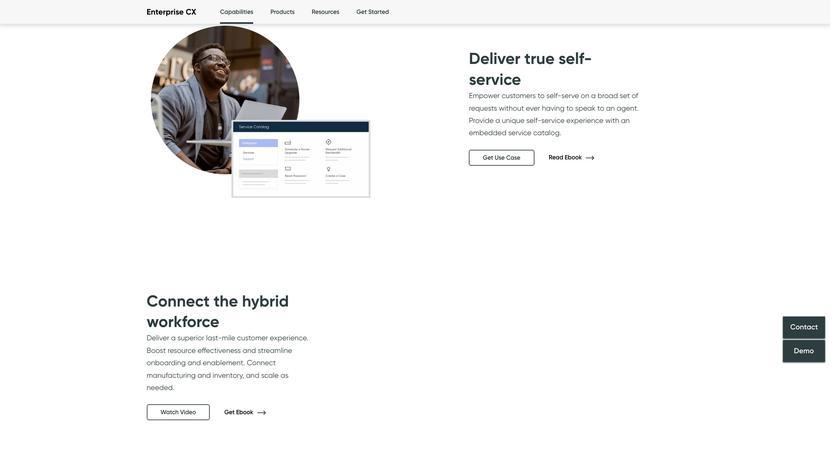 Task type: vqa. For each thing, say whether or not it's contained in the screenshot.
Connect the hybrid workforce Ebook
yes



Task type: describe. For each thing, give the bounding box(es) containing it.
1 horizontal spatial a
[[495, 116, 500, 125]]

watch video link
[[147, 404, 210, 420]]

true
[[524, 49, 555, 68]]

workforce
[[147, 312, 219, 331]]

streamline
[[258, 346, 292, 355]]

cx
[[186, 7, 196, 17]]

products link
[[270, 0, 295, 24]]

1 horizontal spatial connect
[[247, 358, 276, 367]]

boost
[[147, 346, 166, 355]]

and down customer
[[243, 346, 256, 355]]

get started link
[[356, 0, 389, 24]]

enterprise
[[147, 7, 184, 17]]

get for get started
[[356, 8, 367, 16]]

last‑mile
[[206, 334, 235, 342]]

agent.
[[617, 104, 639, 112]]

deliver inside deliver true self- service empower customers to self‑serve on a broad set of requests without ever having to speak to an agent. provide a unique self‑service experience with an embedded service catalog.
[[469, 49, 521, 68]]

having
[[542, 104, 565, 112]]

enablement.
[[203, 358, 245, 367]]

experience
[[566, 116, 604, 125]]

capabilities
[[220, 8, 253, 16]]

capabilities link
[[220, 0, 253, 26]]

customers
[[502, 91, 536, 100]]

superior
[[178, 334, 204, 342]]

started
[[368, 8, 389, 16]]

deliver true self- service empower customers to self‑serve on a broad set of requests without ever having to speak to an agent. provide a unique self‑service experience with an embedded service catalog.
[[469, 49, 639, 137]]

0 vertical spatial connect
[[147, 291, 210, 311]]

a inside connect the hybrid workforce deliver a superior last‑mile customer experience. boost resource effectiveness and streamline onboarding and enablement. connect manufacturing and inventory, and scale as needed.
[[171, 334, 176, 342]]

empower
[[469, 91, 500, 100]]

ebook for connect the hybrid workforce
[[236, 409, 253, 416]]

get ebook
[[224, 409, 255, 416]]

manufacturing
[[147, 371, 196, 379]]

scale
[[261, 371, 279, 379]]

needed.
[[147, 383, 174, 392]]

2 horizontal spatial a
[[591, 91, 596, 100]]

contact
[[790, 323, 818, 332]]

unique
[[502, 116, 525, 125]]

read ebook link
[[549, 154, 604, 161]]

customer
[[237, 334, 268, 342]]

get use case
[[483, 154, 520, 161]]

0 horizontal spatial an
[[606, 104, 615, 112]]



Task type: locate. For each thing, give the bounding box(es) containing it.
and left scale
[[246, 371, 259, 379]]

inventory,
[[213, 371, 244, 379]]

set
[[620, 91, 630, 100]]

catalog.
[[533, 128, 561, 137]]

ebook for deliver true self- service
[[565, 154, 582, 161]]

1 vertical spatial a
[[495, 116, 500, 125]]

1 vertical spatial connect
[[247, 358, 276, 367]]

and down enablement.
[[197, 371, 211, 379]]

and down resource
[[188, 358, 201, 367]]

resources link
[[312, 0, 339, 24]]

get
[[356, 8, 367, 16], [483, 154, 493, 161], [224, 409, 235, 416]]

resources
[[312, 8, 339, 16]]

0 vertical spatial deliver
[[469, 49, 521, 68]]

service
[[469, 69, 521, 89], [508, 128, 532, 137]]

2 horizontal spatial get
[[483, 154, 493, 161]]

provide
[[469, 116, 494, 125]]

an up the with
[[606, 104, 615, 112]]

0 vertical spatial an
[[606, 104, 615, 112]]

get inside get use case link
[[483, 154, 493, 161]]

products
[[270, 8, 295, 16]]

provide a powerful and unique self-service experience image
[[133, 0, 382, 232]]

case
[[506, 154, 520, 161]]

use
[[495, 154, 505, 161]]

to down broad
[[597, 104, 604, 112]]

0 vertical spatial service
[[469, 69, 521, 89]]

1 horizontal spatial an
[[621, 116, 630, 125]]

get ebook link
[[224, 409, 276, 416]]

and
[[243, 346, 256, 355], [188, 358, 201, 367], [197, 371, 211, 379], [246, 371, 259, 379]]

enterprise cx
[[147, 7, 196, 17]]

self-
[[559, 49, 592, 68]]

an
[[606, 104, 615, 112], [621, 116, 630, 125]]

connect the hybrid workforce deliver a superior last‑mile customer experience. boost resource effectiveness and streamline onboarding and enablement. connect manufacturing and inventory, and scale as needed.
[[147, 291, 308, 392]]

0 horizontal spatial a
[[171, 334, 176, 342]]

2 vertical spatial a
[[171, 334, 176, 342]]

speak
[[575, 104, 596, 112]]

read ebook
[[549, 154, 583, 161]]

1 horizontal spatial get
[[356, 8, 367, 16]]

watch video
[[161, 409, 196, 416]]

experience.
[[270, 334, 308, 342]]

1 vertical spatial deliver
[[147, 334, 169, 342]]

read
[[549, 154, 563, 161]]

effectiveness
[[198, 346, 241, 355]]

1 vertical spatial ebook
[[236, 409, 253, 416]]

1 horizontal spatial deliver
[[469, 49, 521, 68]]

of
[[632, 91, 638, 100]]

onboarding
[[147, 358, 186, 367]]

get use case link
[[469, 150, 534, 166]]

video
[[180, 409, 196, 416]]

a up resource
[[171, 334, 176, 342]]

service up empower
[[469, 69, 521, 89]]

a
[[591, 91, 596, 100], [495, 116, 500, 125], [171, 334, 176, 342]]

demo link
[[783, 340, 825, 362]]

0 horizontal spatial ebook
[[236, 409, 253, 416]]

connect up the workforce
[[147, 291, 210, 311]]

connect
[[147, 291, 210, 311], [247, 358, 276, 367]]

0 vertical spatial ebook
[[565, 154, 582, 161]]

to up ever
[[538, 91, 545, 100]]

ebook
[[565, 154, 582, 161], [236, 409, 253, 416]]

resource
[[168, 346, 196, 355]]

contact link
[[783, 316, 825, 338]]

0 horizontal spatial get
[[224, 409, 235, 416]]

get for get ebook
[[224, 409, 235, 416]]

2 vertical spatial get
[[224, 409, 235, 416]]

1 vertical spatial get
[[483, 154, 493, 161]]

1 vertical spatial service
[[508, 128, 532, 137]]

service down unique on the right of page
[[508, 128, 532, 137]]

self‑service
[[526, 116, 565, 125]]

to down self‑serve
[[566, 104, 573, 112]]

get for get use case
[[483, 154, 493, 161]]

a right on in the top of the page
[[591, 91, 596, 100]]

0 horizontal spatial to
[[538, 91, 545, 100]]

ever
[[526, 104, 540, 112]]

get inside get started link
[[356, 8, 367, 16]]

1 vertical spatial an
[[621, 116, 630, 125]]

deliver
[[469, 49, 521, 68], [147, 334, 169, 342]]

to
[[538, 91, 545, 100], [566, 104, 573, 112], [597, 104, 604, 112]]

broad
[[598, 91, 618, 100]]

0 horizontal spatial deliver
[[147, 334, 169, 342]]

a left unique on the right of page
[[495, 116, 500, 125]]

as
[[281, 371, 289, 379]]

without
[[499, 104, 524, 112]]

1 horizontal spatial to
[[566, 104, 573, 112]]

deliver inside connect the hybrid workforce deliver a superior last‑mile customer experience. boost resource effectiveness and streamline onboarding and enablement. connect manufacturing and inventory, and scale as needed.
[[147, 334, 169, 342]]

self‑serve
[[546, 91, 579, 100]]

on
[[581, 91, 589, 100]]

1 horizontal spatial ebook
[[565, 154, 582, 161]]

requests
[[469, 104, 497, 112]]

connect up scale
[[247, 358, 276, 367]]

demo
[[794, 346, 814, 355]]

0 vertical spatial get
[[356, 8, 367, 16]]

watch
[[161, 409, 179, 416]]

embedded
[[469, 128, 506, 137]]

hybrid
[[242, 291, 289, 311]]

2 horizontal spatial to
[[597, 104, 604, 112]]

0 vertical spatial a
[[591, 91, 596, 100]]

with
[[605, 116, 619, 125]]

the
[[214, 291, 238, 311]]

an down agent.
[[621, 116, 630, 125]]

0 horizontal spatial connect
[[147, 291, 210, 311]]

get started
[[356, 8, 389, 16]]



